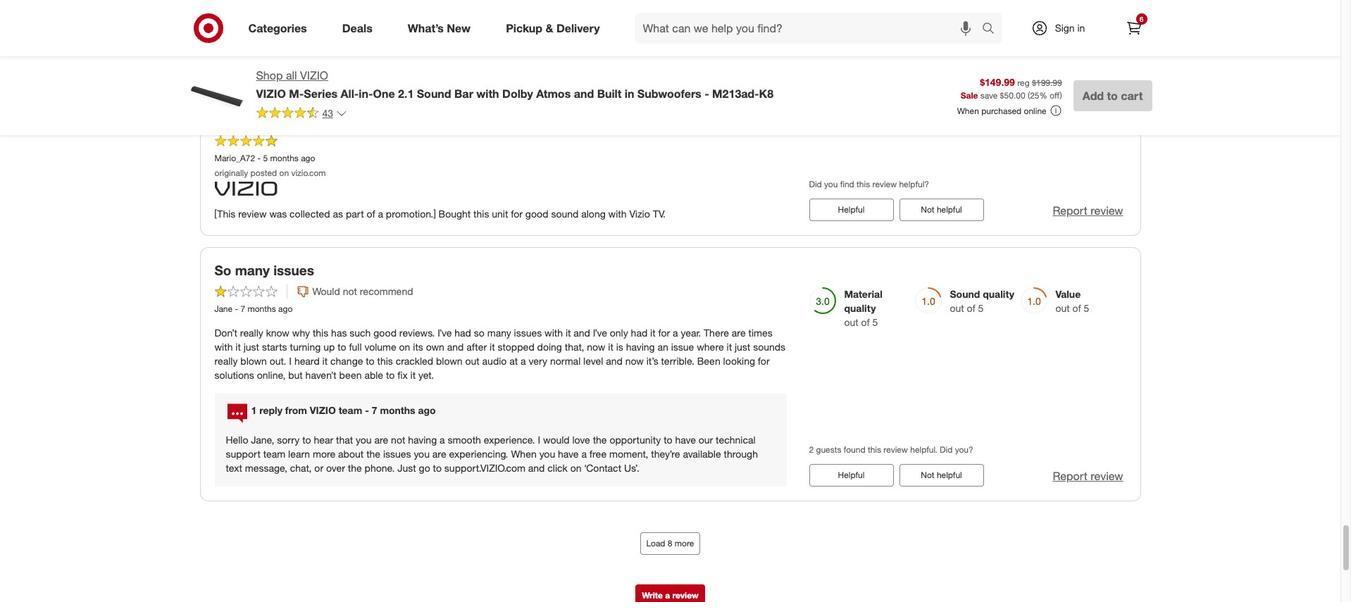 Task type: vqa. For each thing, say whether or not it's contained in the screenshot.
Did you find this review helpful?
yes



Task type: describe. For each thing, give the bounding box(es) containing it.
1 not helpful from the top
[[921, 55, 962, 66]]

shop all vizio vizio m-series all-in-one 2.1 sound bar with dolby atmos and built in subwoofers - m213ad-k8
[[256, 68, 774, 101]]

it up that, on the bottom of page
[[566, 327, 571, 339]]

on inside the hello jane, sorry to hear that you are not having a smooth experience. i would love the opportunity to have our technical support team learn more about the issues you are experiencing. when you have a free moment, they're available through text message, chat, or over the phone. just go to support.vizio.com and click on 'contact us'.
[[571, 462, 582, 474]]

0 vertical spatial issues
[[274, 262, 314, 279]]

text
[[226, 462, 242, 474]]

and down is
[[606, 355, 623, 367]]

it left is
[[608, 341, 614, 353]]

haven't
[[306, 369, 337, 381]]

reg
[[1018, 77, 1030, 88]]

looking
[[723, 355, 755, 367]]

categories
[[248, 21, 307, 35]]

atmos
[[536, 87, 571, 101]]

1 horizontal spatial in
[[1078, 22, 1085, 34]]

in inside shop all vizio vizio m-series all-in-one 2.1 sound bar with dolby atmos and built in subwoofers - m213ad-k8
[[625, 87, 634, 101]]

would not recommend
[[313, 285, 413, 297]]

2
[[809, 445, 814, 455]]

and right bass
[[378, 9, 395, 21]]

k8
[[759, 87, 774, 101]]

good inside don't really know why this has such good reviews. i've had so many issues with it and i've only had it for a year. there are times with it just starts turning up to full volume on its own and after it stopped doing that, now it is having an issue where it just sounds really blown out. i heard it change to this crackled blown out audio at a very normal level and now it's terrible. been looking for solutions online, but haven't been able to fix it yet.
[[374, 327, 397, 339]]

manageable unit
[[215, 113, 320, 129]]

change
[[331, 355, 363, 367]]

1 helpful button from the top
[[809, 50, 894, 72]]

us'.
[[624, 462, 640, 474]]

2 i've from the left
[[593, 327, 607, 339]]

of inside material quality out of 5
[[862, 316, 870, 328]]

0 vertical spatial when
[[957, 105, 979, 116]]

2 blown from the left
[[436, 355, 463, 367]]

helpful button for so many issues
[[809, 464, 894, 487]]

1 horizontal spatial team
[[339, 405, 362, 417]]

to up 'they're'
[[664, 434, 673, 446]]

originally posted on vizio.com
[[215, 168, 326, 178]]

great
[[327, 9, 352, 21]]

2 helpful? from the top
[[899, 179, 929, 190]]

having inside don't really know why this has such good reviews. i've had so many issues with it and i've only had it for a year. there are times with it just starts turning up to full volume on its own and after it stopped doing that, now it is having an issue where it just sounds really blown out. i heard it change to this crackled blown out audio at a very normal level and now it's terrible. been looking for solutions online, but haven't been able to fix it yet.
[[626, 341, 655, 353]]

technical
[[716, 434, 756, 446]]

2 just from the left
[[735, 341, 751, 353]]

it right fix
[[410, 369, 416, 381]]

available
[[683, 448, 721, 460]]

load 8 more
[[647, 538, 694, 549]]

of inside value out of 5
[[1073, 302, 1081, 314]]

0 vertical spatial did
[[809, 30, 822, 40]]

a left free
[[582, 448, 587, 460]]

quality for material quality
[[845, 302, 876, 314]]

5 inside value out of 5
[[1084, 302, 1090, 314]]

1 not from the top
[[921, 55, 935, 66]]

jane - 7 months ago
[[215, 304, 293, 314]]

pickup & delivery
[[506, 21, 600, 35]]

not helpful for so many issues
[[921, 470, 962, 481]]

add
[[1083, 89, 1104, 103]]

ago for unit
[[301, 153, 315, 164]]

not inside the hello jane, sorry to hear that you are not having a smooth experience. i would love the opportunity to have our technical support team learn more about the issues you are experiencing. when you have a free moment, they're available through text message, chat, or over the phone. just go to support.vizio.com and click on 'contact us'.
[[391, 434, 405, 446]]

originally
[[215, 168, 248, 178]]

1 vertical spatial have
[[558, 448, 579, 460]]

delivery
[[557, 21, 600, 35]]

with down don't
[[215, 341, 233, 353]]

5 inside material quality out of 5
[[873, 316, 878, 328]]

there
[[704, 327, 729, 339]]

free
[[590, 448, 607, 460]]

would
[[313, 285, 340, 297]]

'contact
[[584, 462, 622, 474]]

not helpful button for so many issues
[[900, 464, 984, 487]]

sale
[[961, 90, 978, 101]]

and right own
[[447, 341, 464, 353]]

the left "price!!!"
[[517, 9, 531, 21]]

1 vertical spatial sound
[[551, 208, 579, 220]]

1 had from the left
[[455, 327, 471, 339]]

vizio
[[630, 208, 650, 220]]

having inside the hello jane, sorry to hear that you are not having a smooth experience. i would love the opportunity to have our technical support team learn more about the issues you are experiencing. when you have a free moment, they're available through text message, chat, or over the phone. just go to support.vizio.com and click on 'contact us'.
[[408, 434, 437, 446]]

$149.99 reg $199.99 sale save $ 50.00 ( 25 % off )
[[961, 76, 1062, 101]]

report for so many issues
[[1053, 469, 1088, 484]]

mario_a72 - 5 months ago
[[215, 153, 315, 164]]

through
[[724, 448, 758, 460]]

heard
[[294, 355, 320, 367]]

reply
[[259, 405, 283, 417]]

not helpful for manageable unit
[[921, 205, 962, 215]]

year.
[[681, 327, 701, 339]]

helpful for manageable unit
[[937, 205, 962, 215]]

audio
[[482, 355, 507, 367]]

it up looking
[[727, 341, 732, 353]]

not for so many issues
[[921, 470, 935, 481]]

1 find from the top
[[840, 30, 855, 40]]

bought
[[439, 208, 471, 220]]

perfect for my man cave. great bass and overall balanced sound for the price!!!
[[215, 9, 564, 21]]

(
[[1028, 90, 1030, 101]]

image of vizio m-series all-in-one 2.1 sound bar with dolby atmos and built in subwoofers - m213ad-k8 image
[[189, 68, 245, 124]]

know
[[266, 327, 290, 339]]

crackled
[[396, 355, 433, 367]]

a left year.
[[673, 327, 678, 339]]

- up 'posted' in the left of the page
[[258, 153, 261, 164]]

to inside button
[[1107, 89, 1118, 103]]

1 horizontal spatial more
[[675, 538, 694, 549]]

1 vertical spatial are
[[375, 434, 388, 446]]

0 horizontal spatial sound
[[472, 9, 500, 21]]

been
[[339, 369, 362, 381]]

times
[[749, 327, 773, 339]]

to right go
[[433, 462, 442, 474]]

25
[[1030, 90, 1040, 101]]

2 vertical spatial ago
[[418, 405, 436, 417]]

has
[[331, 327, 347, 339]]

1 just from the left
[[244, 341, 259, 353]]

very
[[529, 355, 548, 367]]

1 report from the top
[[1053, 55, 1088, 69]]

ago for many
[[278, 304, 293, 314]]

up
[[324, 341, 335, 353]]

to right up
[[338, 341, 346, 353]]

not helpful button for manageable unit
[[900, 199, 984, 222]]

m213ad-
[[712, 87, 759, 101]]

0 vertical spatial 7
[[241, 304, 245, 314]]

dolby
[[502, 87, 533, 101]]

online,
[[257, 369, 286, 381]]

man
[[280, 9, 299, 21]]

when inside the hello jane, sorry to hear that you are not having a smooth experience. i would love the opportunity to have our technical support team learn more about the issues you are experiencing. when you have a free moment, they're available through text message, chat, or over the phone. just go to support.vizio.com and click on 'contact us'.
[[511, 448, 537, 460]]

built
[[597, 87, 622, 101]]

my
[[264, 9, 277, 21]]

chat,
[[290, 462, 312, 474]]

1 report review button from the top
[[1053, 54, 1124, 70]]

solutions
[[215, 369, 254, 381]]

it up audio
[[490, 341, 495, 353]]

with left vizio
[[609, 208, 627, 220]]

you?
[[955, 445, 974, 455]]

1 not helpful button from the top
[[900, 50, 984, 72]]

1 helpful from the top
[[937, 55, 962, 66]]

the down about
[[348, 462, 362, 474]]

over
[[326, 462, 345, 474]]

many inside don't really know why this has such good reviews. i've had so many issues with it and i've only had it for a year. there are times with it just starts turning up to full volume on its own and after it stopped doing that, now it is having an issue where it just sounds really blown out. i heard it change to this crackled blown out audio at a very normal level and now it's terrible. been looking for solutions online, but haven't been able to fix it yet.
[[487, 327, 511, 339]]

out inside don't really know why this has such good reviews. i've had so many issues with it and i've only had it for a year. there are times with it just starts turning up to full volume on its own and after it stopped doing that, now it is having an issue where it just sounds really blown out. i heard it change to this crackled blown out audio at a very normal level and now it's terrible. been looking for solutions online, but haven't been able to fix it yet.
[[465, 355, 480, 367]]

What can we help you find? suggestions appear below search field
[[635, 13, 985, 44]]

yet.
[[419, 369, 434, 381]]

$
[[1000, 90, 1005, 101]]

recommend
[[360, 285, 413, 297]]

material quality out of 5
[[845, 288, 883, 328]]

search button
[[976, 13, 1010, 47]]

at
[[510, 355, 518, 367]]

turning
[[290, 341, 321, 353]]

series
[[304, 87, 338, 101]]

8
[[668, 538, 673, 549]]

starts
[[262, 341, 287, 353]]

[this
[[215, 208, 236, 220]]

as
[[333, 208, 343, 220]]

0 horizontal spatial unit
[[296, 113, 320, 129]]

0 vertical spatial now
[[587, 341, 606, 353]]

posted
[[251, 168, 277, 178]]

save
[[981, 90, 998, 101]]

1 helpful from the top
[[838, 55, 865, 66]]

volume
[[365, 341, 397, 353]]

guests
[[816, 445, 842, 455]]

in-
[[359, 87, 373, 101]]

1 horizontal spatial good
[[526, 208, 549, 220]]

to up the able
[[366, 355, 375, 367]]

of inside sound quality out of 5
[[967, 302, 976, 314]]

one
[[373, 87, 395, 101]]

2 had from the left
[[631, 327, 648, 339]]

are inside don't really know why this has such good reviews. i've had so many issues with it and i've only had it for a year. there are times with it just starts turning up to full volume on its own and after it stopped doing that, now it is having an issue where it just sounds really blown out. i heard it change to this crackled blown out audio at a very normal level and now it's terrible. been looking for solutions online, but haven't been able to fix it yet.
[[732, 327, 746, 339]]

0 vertical spatial vizio
[[300, 68, 328, 82]]

to up learn
[[302, 434, 311, 446]]

1 horizontal spatial have
[[675, 434, 696, 446]]

1 vertical spatial unit
[[492, 208, 508, 220]]

43
[[322, 107, 333, 119]]

team inside the hello jane, sorry to hear that you are not having a smooth experience. i would love the opportunity to have our technical support team learn more about the issues you are experiencing. when you have a free moment, they're available through text message, chat, or over the phone. just go to support.vizio.com and click on 'contact us'.
[[263, 448, 286, 460]]

5 inside sound quality out of 5
[[979, 302, 984, 314]]

that,
[[565, 341, 584, 353]]

load
[[647, 538, 666, 549]]

1 vertical spatial did
[[809, 179, 822, 190]]

1 horizontal spatial now
[[626, 355, 644, 367]]



Task type: locate. For each thing, give the bounding box(es) containing it.
1 vertical spatial on
[[399, 341, 410, 353]]

1 vertical spatial 7
[[372, 405, 377, 417]]

the up phone.
[[367, 448, 381, 460]]

5
[[263, 153, 268, 164], [979, 302, 984, 314], [1084, 302, 1090, 314], [873, 316, 878, 328]]

vizio right from
[[310, 405, 336, 417]]

2 vertical spatial sound
[[950, 288, 980, 300]]

vizio up series
[[300, 68, 328, 82]]

the up free
[[593, 434, 607, 446]]

price!!!
[[534, 9, 564, 21]]

and inside shop all vizio vizio m-series all-in-one 2.1 sound bar with dolby atmos and built in subwoofers - m213ad-k8
[[574, 87, 594, 101]]

0 vertical spatial on
[[279, 168, 289, 178]]

quality left value
[[983, 288, 1015, 300]]

3 report review button from the top
[[1053, 469, 1124, 485]]

issue
[[671, 341, 694, 353]]

just
[[398, 462, 416, 474]]

issues up just
[[383, 448, 411, 460]]

0 horizontal spatial really
[[215, 355, 238, 367]]

ago up 'vizio.com'
[[301, 153, 315, 164]]

0 horizontal spatial i
[[289, 355, 292, 367]]

1 vertical spatial did you find this review helpful?
[[809, 179, 929, 190]]

quality inside material quality out of 5
[[845, 302, 876, 314]]

3 report from the top
[[1053, 469, 1088, 484]]

7 right the jane
[[241, 304, 245, 314]]

just up looking
[[735, 341, 751, 353]]

1 vertical spatial ago
[[278, 304, 293, 314]]

1 horizontal spatial on
[[399, 341, 410, 353]]

1 vertical spatial in
[[625, 87, 634, 101]]

1 vertical spatial now
[[626, 355, 644, 367]]

2 not helpful button from the top
[[900, 199, 984, 222]]

0 vertical spatial more
[[313, 448, 336, 460]]

0 vertical spatial having
[[626, 341, 655, 353]]

did you find this review helpful? for third helpful button from the bottom of the page
[[809, 30, 929, 40]]

all
[[286, 68, 297, 82]]

team up that
[[339, 405, 362, 417]]

vizio down shop
[[256, 87, 286, 101]]

vizio
[[300, 68, 328, 82], [256, 87, 286, 101], [310, 405, 336, 417]]

0 vertical spatial not
[[343, 285, 357, 297]]

experience.
[[484, 434, 535, 446]]

months up know
[[248, 304, 276, 314]]

1 vertical spatial vizio
[[256, 87, 286, 101]]

helpful for manageable unit
[[838, 205, 865, 215]]

terrible.
[[661, 355, 695, 367]]

quality down material
[[845, 302, 876, 314]]

an
[[658, 341, 669, 353]]

months
[[270, 153, 299, 164], [248, 304, 276, 314], [380, 405, 415, 417]]

with
[[477, 87, 499, 101], [609, 208, 627, 220], [545, 327, 563, 339], [215, 341, 233, 353]]

they're
[[651, 448, 680, 460]]

having up it's
[[626, 341, 655, 353]]

click
[[548, 462, 568, 474]]

0 vertical spatial ago
[[301, 153, 315, 164]]

opportunity
[[610, 434, 661, 446]]

1 horizontal spatial 7
[[372, 405, 377, 417]]

0 vertical spatial not helpful button
[[900, 50, 984, 72]]

0 vertical spatial good
[[526, 208, 549, 220]]

report review for manageable unit
[[1053, 204, 1124, 218]]

phone.
[[365, 462, 395, 474]]

a right at
[[521, 355, 526, 367]]

sign in link
[[1019, 13, 1107, 44]]

2 report from the top
[[1053, 204, 1088, 218]]

out inside material quality out of 5
[[845, 316, 859, 328]]

0 vertical spatial report
[[1053, 55, 1088, 69]]

1 vertical spatial report review button
[[1053, 203, 1124, 219]]

2 helpful from the top
[[838, 205, 865, 215]]

a right the part
[[378, 208, 383, 220]]

more down hear
[[313, 448, 336, 460]]

to left fix
[[386, 369, 395, 381]]

unit left '43'
[[296, 113, 320, 129]]

really down jane - 7 months ago
[[240, 327, 263, 339]]

really
[[240, 327, 263, 339], [215, 355, 238, 367]]

sorry
[[277, 434, 300, 446]]

not up just
[[391, 434, 405, 446]]

just
[[244, 341, 259, 353], [735, 341, 751, 353]]

0 horizontal spatial when
[[511, 448, 537, 460]]

a
[[378, 208, 383, 220], [673, 327, 678, 339], [521, 355, 526, 367], [440, 434, 445, 446], [582, 448, 587, 460], [665, 591, 670, 601]]

3 helpful from the top
[[838, 470, 865, 481]]

1 vertical spatial many
[[487, 327, 511, 339]]

- right the jane
[[235, 304, 238, 314]]

1 vertical spatial not
[[391, 434, 405, 446]]

in
[[1078, 22, 1085, 34], [625, 87, 634, 101]]

on inside don't really know why this has such good reviews. i've had so many issues with it and i've only had it for a year. there are times with it just starts turning up to full volume on its own and after it stopped doing that, now it is having an issue where it just sounds really blown out. i heard it change to this crackled blown out audio at a very normal level and now it's terrible. been looking for solutions online, but haven't been able to fix it yet.
[[399, 341, 410, 353]]

0 vertical spatial unit
[[296, 113, 320, 129]]

issues inside don't really know why this has such good reviews. i've had so many issues with it and i've only had it for a year. there are times with it just starts turning up to full volume on its own and after it stopped doing that, now it is having an issue where it just sounds really blown out. i heard it change to this crackled blown out audio at a very normal level and now it's terrible. been looking for solutions online, but haven't been able to fix it yet.
[[514, 327, 542, 339]]

had left so
[[455, 327, 471, 339]]

helpful for so many issues
[[937, 470, 962, 481]]

0 horizontal spatial i've
[[438, 327, 452, 339]]

out inside value out of 5
[[1056, 302, 1070, 314]]

3 not from the top
[[921, 470, 935, 481]]

a inside button
[[665, 591, 670, 601]]

don't
[[215, 327, 237, 339]]

i've up own
[[438, 327, 452, 339]]

more right 8
[[675, 538, 694, 549]]

good left along
[[526, 208, 549, 220]]

it down don't
[[236, 341, 241, 353]]

1 vertical spatial helpful?
[[899, 179, 929, 190]]

3 not helpful button from the top
[[900, 464, 984, 487]]

unit right bought
[[492, 208, 508, 220]]

after
[[467, 341, 487, 353]]

2 report review from the top
[[1053, 204, 1124, 218]]

and
[[378, 9, 395, 21], [574, 87, 594, 101], [574, 327, 590, 339], [447, 341, 464, 353], [606, 355, 623, 367], [528, 462, 545, 474]]

vizio for from
[[310, 405, 336, 417]]

have up click
[[558, 448, 579, 460]]

i inside don't really know why this has such good reviews. i've had so many issues with it and i've only had it for a year. there are times with it just starts turning up to full volume on its own and after it stopped doing that, now it is having an issue where it just sounds really blown out. i heard it change to this crackled blown out audio at a very normal level and now it's terrible. been looking for solutions online, but haven't been able to fix it yet.
[[289, 355, 292, 367]]

and up that, on the bottom of page
[[574, 327, 590, 339]]

months down fix
[[380, 405, 415, 417]]

i inside the hello jane, sorry to hear that you are not having a smooth experience. i would love the opportunity to have our technical support team learn more about the issues you are experiencing. when you have a free moment, they're available through text message, chat, or over the phone. just go to support.vizio.com and click on 'contact us'.
[[538, 434, 541, 446]]

when down sale
[[957, 105, 979, 116]]

- down the able
[[365, 405, 369, 417]]

what's new link
[[396, 13, 488, 44]]

really up solutions
[[215, 355, 238, 367]]

more inside the hello jane, sorry to hear that you are not having a smooth experience. i would love the opportunity to have our technical support team learn more about the issues you are experiencing. when you have a free moment, they're available through text message, chat, or over the phone. just go to support.vizio.com and click on 'contact us'.
[[313, 448, 336, 460]]

was
[[269, 208, 287, 220]]

- left m213ad-
[[705, 87, 709, 101]]

2 guests found this review helpful. did you?
[[809, 445, 974, 455]]

i right out.
[[289, 355, 292, 367]]

for up an at the bottom of the page
[[659, 327, 670, 339]]

0 horizontal spatial having
[[408, 434, 437, 446]]

to right add
[[1107, 89, 1118, 103]]

1 horizontal spatial blown
[[436, 355, 463, 367]]

1 vertical spatial helpful
[[937, 205, 962, 215]]

sounds
[[753, 341, 786, 353]]

2 horizontal spatial are
[[732, 327, 746, 339]]

for down sounds
[[758, 355, 770, 367]]

review
[[873, 30, 897, 40], [1091, 55, 1124, 69], [873, 179, 897, 190], [1091, 204, 1124, 218], [238, 208, 267, 220], [884, 445, 908, 455], [1091, 469, 1124, 484], [673, 591, 699, 601]]

2 vertical spatial not
[[921, 470, 935, 481]]

0 vertical spatial helpful?
[[899, 30, 929, 40]]

1 reply from vizio team - 7 months ago
[[251, 405, 436, 417]]

0 horizontal spatial are
[[375, 434, 388, 446]]

helpful button
[[809, 50, 894, 72], [809, 199, 894, 222], [809, 464, 894, 487]]

having
[[626, 341, 655, 353], [408, 434, 437, 446]]

team up message,
[[263, 448, 286, 460]]

helpful for so many issues
[[838, 470, 865, 481]]

2 horizontal spatial sound
[[950, 288, 980, 300]]

0 horizontal spatial team
[[263, 448, 286, 460]]

able
[[365, 369, 383, 381]]

blown up online,
[[241, 355, 267, 367]]

1 report review from the top
[[1053, 55, 1124, 69]]

helpful
[[838, 55, 865, 66], [838, 205, 865, 215], [838, 470, 865, 481]]

1 vertical spatial not
[[921, 205, 935, 215]]

and left 'built'
[[574, 87, 594, 101]]

2 not from the top
[[921, 205, 935, 215]]

and inside the hello jane, sorry to hear that you are not having a smooth experience. i would love the opportunity to have our technical support team learn more about the issues you are experiencing. when you have a free moment, they're available through text message, chat, or over the phone. just go to support.vizio.com and click on 'contact us'.
[[528, 462, 545, 474]]

stopped
[[498, 341, 535, 353]]

or
[[315, 462, 324, 474]]

moment,
[[610, 448, 649, 460]]

0 horizontal spatial not
[[343, 285, 357, 297]]

0 horizontal spatial 7
[[241, 304, 245, 314]]

7 down the able
[[372, 405, 377, 417]]

write a review button
[[636, 585, 705, 603]]

balanced
[[429, 9, 470, 21]]

what's
[[408, 21, 444, 35]]

the
[[517, 9, 531, 21], [593, 434, 607, 446], [367, 448, 381, 460], [348, 462, 362, 474]]

search
[[976, 22, 1010, 36]]

issues inside the hello jane, sorry to hear that you are not having a smooth experience. i would love the opportunity to have our technical support team learn more about the issues you are experiencing. when you have a free moment, they're available through text message, chat, or over the phone. just go to support.vizio.com and click on 'contact us'.
[[383, 448, 411, 460]]

0 vertical spatial are
[[732, 327, 746, 339]]

good up volume
[[374, 327, 397, 339]]

on left "its"
[[399, 341, 410, 353]]

0 horizontal spatial good
[[374, 327, 397, 339]]

quality inside sound quality out of 5
[[983, 288, 1015, 300]]

1 vertical spatial not helpful
[[921, 205, 962, 215]]

now left it's
[[626, 355, 644, 367]]

0 vertical spatial i
[[289, 355, 292, 367]]

2 vertical spatial helpful button
[[809, 464, 894, 487]]

2 helpful button from the top
[[809, 199, 894, 222]]

0 vertical spatial in
[[1078, 22, 1085, 34]]

0 horizontal spatial had
[[455, 327, 471, 339]]

2 vertical spatial report
[[1053, 469, 1088, 484]]

not for manageable unit
[[921, 205, 935, 215]]

1 horizontal spatial really
[[240, 327, 263, 339]]

3 helpful from the top
[[937, 470, 962, 481]]

months up originally posted on vizio.com
[[270, 153, 299, 164]]

1 horizontal spatial many
[[487, 327, 511, 339]]

where
[[697, 341, 724, 353]]

to
[[1107, 89, 1118, 103], [338, 341, 346, 353], [366, 355, 375, 367], [386, 369, 395, 381], [302, 434, 311, 446], [664, 434, 673, 446], [433, 462, 442, 474]]

2 vertical spatial not helpful button
[[900, 464, 984, 487]]

did you find this review helpful? for manageable unit helpful button
[[809, 179, 929, 190]]

been
[[697, 355, 721, 367]]

1 vertical spatial helpful button
[[809, 199, 894, 222]]

sound
[[472, 9, 500, 21], [551, 208, 579, 220], [950, 288, 980, 300]]

it up "haven't"
[[322, 355, 328, 367]]

0 vertical spatial report review
[[1053, 55, 1124, 69]]

issues up would at the left of page
[[274, 262, 314, 279]]

2 find from the top
[[840, 179, 855, 190]]

0 vertical spatial team
[[339, 405, 362, 417]]

0 horizontal spatial many
[[235, 262, 270, 279]]

i've left only
[[593, 327, 607, 339]]

hello jane, sorry to hear that you are not having a smooth experience. i would love the opportunity to have our technical support team learn more about the issues you are experiencing. when you have a free moment, they're available through text message, chat, or over the phone. just go to support.vizio.com and click on 'contact us'.
[[226, 434, 758, 474]]

with up doing
[[545, 327, 563, 339]]

3 helpful button from the top
[[809, 464, 894, 487]]

all-
[[341, 87, 359, 101]]

shop
[[256, 68, 283, 82]]

for left my
[[249, 9, 261, 21]]

2 horizontal spatial issues
[[514, 327, 542, 339]]

1 blown from the left
[[241, 355, 267, 367]]

0 horizontal spatial just
[[244, 341, 259, 353]]

so many issues
[[215, 262, 314, 279]]

2 not helpful from the top
[[921, 205, 962, 215]]

- inside shop all vizio vizio m-series all-in-one 2.1 sound bar with dolby atmos and built in subwoofers - m213ad-k8
[[705, 87, 709, 101]]

of
[[367, 208, 375, 220], [967, 302, 976, 314], [1073, 302, 1081, 314], [862, 316, 870, 328]]

in right 'built'
[[625, 87, 634, 101]]

not right would at the left of page
[[343, 285, 357, 297]]

2 vertical spatial months
[[380, 405, 415, 417]]

1 vertical spatial having
[[408, 434, 437, 446]]

0 horizontal spatial on
[[279, 168, 289, 178]]

along
[[582, 208, 606, 220]]

so
[[474, 327, 485, 339]]

1 vertical spatial good
[[374, 327, 397, 339]]

2 vertical spatial are
[[433, 448, 446, 460]]

0 horizontal spatial quality
[[845, 302, 876, 314]]

1 did you find this review helpful? from the top
[[809, 30, 929, 40]]

team
[[339, 405, 362, 417], [263, 448, 286, 460]]

0 horizontal spatial have
[[558, 448, 579, 460]]

0 vertical spatial sound
[[472, 9, 500, 21]]

2 helpful from the top
[[937, 205, 962, 215]]

1 horizontal spatial sound
[[551, 208, 579, 220]]

categories link
[[236, 13, 325, 44]]

report
[[1053, 55, 1088, 69], [1053, 204, 1088, 218], [1053, 469, 1088, 484]]

not
[[921, 55, 935, 66], [921, 205, 935, 215], [921, 470, 935, 481]]

deals
[[342, 21, 373, 35]]

0 vertical spatial helpful
[[838, 55, 865, 66]]

in right sign
[[1078, 22, 1085, 34]]

hear
[[314, 434, 333, 446]]

1 horizontal spatial i've
[[593, 327, 607, 339]]

not
[[343, 285, 357, 297], [391, 434, 405, 446]]

3 not helpful from the top
[[921, 470, 962, 481]]

on right click
[[571, 462, 582, 474]]

would
[[543, 434, 570, 446]]

blown down own
[[436, 355, 463, 367]]

0 horizontal spatial ago
[[278, 304, 293, 314]]

love
[[573, 434, 590, 446]]

1 i've from the left
[[438, 327, 452, 339]]

3 report review from the top
[[1053, 469, 1124, 484]]

so
[[215, 262, 231, 279]]

0 horizontal spatial in
[[625, 87, 634, 101]]

this
[[857, 30, 870, 40], [857, 179, 870, 190], [474, 208, 489, 220], [313, 327, 329, 339], [377, 355, 393, 367], [868, 445, 882, 455]]

2 vertical spatial issues
[[383, 448, 411, 460]]

1 vertical spatial more
[[675, 538, 694, 549]]

report for manageable unit
[[1053, 204, 1088, 218]]

report review for so many issues
[[1053, 469, 1124, 484]]

months for unit
[[270, 153, 299, 164]]

1 horizontal spatial unit
[[492, 208, 508, 220]]

1 horizontal spatial just
[[735, 341, 751, 353]]

are left experiencing.
[[433, 448, 446, 460]]

helpful button for manageable unit
[[809, 199, 894, 222]]

2 horizontal spatial on
[[571, 462, 582, 474]]

on
[[279, 168, 289, 178], [399, 341, 410, 353], [571, 462, 582, 474]]

0 vertical spatial report review button
[[1053, 54, 1124, 70]]

1
[[251, 405, 257, 417]]

sound inside sound quality out of 5
[[950, 288, 980, 300]]

months for many
[[248, 304, 276, 314]]

1 helpful? from the top
[[899, 30, 929, 40]]

new
[[447, 21, 471, 35]]

review inside write a review button
[[673, 591, 699, 601]]

0 vertical spatial find
[[840, 30, 855, 40]]

full
[[349, 341, 362, 353]]

cart
[[1121, 89, 1143, 103]]

for right bought
[[511, 208, 523, 220]]

sign in
[[1055, 22, 1085, 34]]

i left would
[[538, 434, 541, 446]]

on right 'posted' in the left of the page
[[279, 168, 289, 178]]

with inside shop all vizio vizio m-series all-in-one 2.1 sound bar with dolby atmos and built in subwoofers - m213ad-k8
[[477, 87, 499, 101]]

1 vertical spatial issues
[[514, 327, 542, 339]]

a left smooth
[[440, 434, 445, 446]]

0 horizontal spatial now
[[587, 341, 606, 353]]

now up level
[[587, 341, 606, 353]]

it up it's
[[650, 327, 656, 339]]

6 link
[[1119, 13, 1150, 44]]

1 horizontal spatial i
[[538, 434, 541, 446]]

1 vertical spatial months
[[248, 304, 276, 314]]

jane,
[[251, 434, 274, 446]]

many
[[235, 262, 270, 279], [487, 327, 511, 339]]

when down experience.
[[511, 448, 537, 460]]

2 horizontal spatial ago
[[418, 405, 436, 417]]

are up phone.
[[375, 434, 388, 446]]

are left times
[[732, 327, 746, 339]]

1 vertical spatial report
[[1053, 204, 1088, 218]]

1 vertical spatial quality
[[845, 302, 876, 314]]

bar
[[455, 87, 473, 101]]

2 did you find this review helpful? from the top
[[809, 179, 929, 190]]

issues up the stopped in the left of the page
[[514, 327, 542, 339]]

report review button for manageable unit
[[1053, 203, 1124, 219]]

2 vertical spatial report review button
[[1053, 469, 1124, 485]]

had right only
[[631, 327, 648, 339]]

it's
[[647, 355, 659, 367]]

1 vertical spatial i
[[538, 434, 541, 446]]

0 vertical spatial not helpful
[[921, 55, 962, 66]]

having up go
[[408, 434, 437, 446]]

1 horizontal spatial are
[[433, 448, 446, 460]]

add to cart
[[1083, 89, 1143, 103]]

ago down the "yet."
[[418, 405, 436, 417]]

quality for sound quality
[[983, 288, 1015, 300]]

2 report review button from the top
[[1053, 203, 1124, 219]]

have left our on the right
[[675, 434, 696, 446]]

overall
[[398, 9, 426, 21]]

2 vertical spatial did
[[940, 445, 953, 455]]

just left starts
[[244, 341, 259, 353]]

0 vertical spatial have
[[675, 434, 696, 446]]

0 vertical spatial did you find this review helpful?
[[809, 30, 929, 40]]

a right the write
[[665, 591, 670, 601]]

now
[[587, 341, 606, 353], [626, 355, 644, 367]]

for left "price!!!"
[[503, 9, 514, 21]]

report review button for so many issues
[[1053, 469, 1124, 485]]

out inside sound quality out of 5
[[950, 302, 965, 314]]

with right bar
[[477, 87, 499, 101]]

ago up know
[[278, 304, 293, 314]]

bass
[[354, 9, 376, 21]]

perfect
[[215, 9, 247, 21]]

vizio for vizio
[[256, 87, 286, 101]]

and left click
[[528, 462, 545, 474]]



